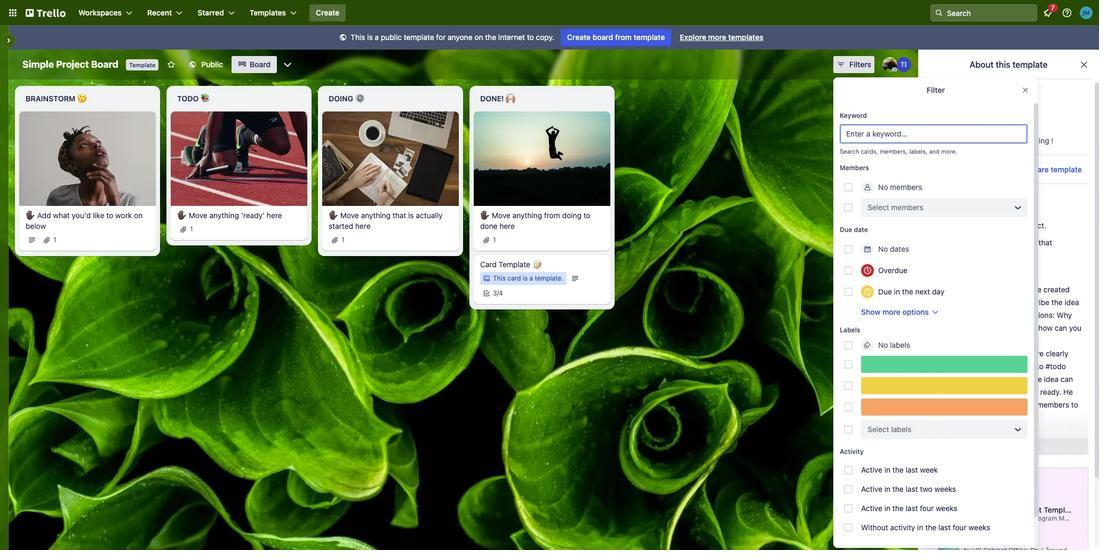 Task type: locate. For each thing, give the bounding box(es) containing it.
✋🏿 move anything that is actually started here
[[329, 211, 443, 230]]

tasks.
[[994, 249, 1014, 258]]

dmugisha (dmugisha) image
[[883, 57, 898, 72], [928, 111, 955, 138]]

0 horizontal spatial move
[[189, 211, 208, 220]]

last left week
[[906, 466, 919, 475]]

:
[[1007, 285, 1009, 294], [976, 349, 978, 358], [978, 439, 980, 448]]

3 anything from the left
[[513, 211, 542, 220]]

📚
[[201, 94, 210, 103], [966, 349, 976, 358]]

1 down started
[[342, 236, 345, 244]]

3 move from the left
[[492, 211, 511, 220]]

0 horizontal spatial four
[[921, 504, 934, 513]]

jeremy miller (jeremymiller198) image
[[1081, 6, 1093, 19]]

doing ⚙️
[[329, 94, 365, 103]]

trello inspiration (inspiringtaco) image
[[897, 57, 912, 72]]

weeks for active in the last four weeks
[[936, 504, 958, 513]]

🙌🏽 for done! 🙌🏽 : finished
[[968, 439, 978, 448]]

customize views image
[[283, 59, 293, 70]]

0 horizontal spatial due
[[840, 226, 853, 234]]

1 horizontal spatial program
[[1032, 515, 1058, 523]]

board right project
[[91, 59, 119, 70]]

that left actually
[[393, 211, 406, 220]]

last left two
[[906, 485, 919, 494]]

here inside "✋🏿 move anything 'ready' here" link
[[267, 211, 282, 220]]

template left explore
[[634, 33, 665, 42]]

templates up soniya
[[969, 480, 1010, 490]]

search image
[[935, 9, 944, 17]]

todo inside text field
[[177, 94, 199, 103]]

1 vertical spatial idea
[[1045, 375, 1059, 384]]

0 vertical spatial 🙌🏽
[[506, 94, 516, 103]]

0 horizontal spatial do
[[942, 336, 951, 345]]

0 horizontal spatial you
[[942, 324, 955, 333]]

are inside the : once the ideas are clearly defined, the task can move to #todo stage. here, the owner of the idea can move to #doing once s/he is ready. he can also wait a bit for other members to join.
[[1034, 349, 1044, 358]]

1 vertical spatial members
[[892, 203, 924, 212]]

1 horizontal spatial here
[[356, 221, 371, 230]]

1 anything from the left
[[210, 211, 239, 220]]

in right activity
[[918, 523, 924, 532]]

1 vertical spatial todo 📚
[[942, 349, 976, 358]]

0 vertical spatial board
[[593, 33, 614, 42]]

this is a public template for anyone on the internet to copy.
[[351, 33, 555, 42]]

@dmugisha
[[962, 121, 1002, 130]]

🤔 up 'people'
[[995, 285, 1005, 294]]

1 vertical spatial board
[[955, 221, 975, 230]]

more right finished
[[1015, 442, 1033, 451]]

🙌🏽 for done! 🙌🏽
[[506, 94, 516, 103]]

here.
[[942, 298, 960, 307]]

4 ✋🏿 from the left
[[481, 211, 490, 220]]

1 vertical spatial this
[[493, 274, 506, 282]]

2 horizontal spatial here
[[500, 221, 515, 230]]

on right work
[[134, 211, 143, 220]]

more for templates
[[709, 33, 727, 42]]

four down by
[[953, 523, 967, 532]]

labels down show more options button
[[891, 341, 911, 350]]

from
[[616, 33, 632, 42], [544, 211, 561, 220]]

0 horizontal spatial 🙌🏽
[[506, 94, 516, 103]]

2 horizontal spatial move
[[492, 211, 511, 220]]

0 vertical spatial dmugisha (dmugisha) image
[[883, 57, 898, 72]]

idea inside : ideas are created here. here people can describe the idea following three simple questions: why you wish to do it, what it is, how can you do it.
[[1065, 298, 1080, 307]]

are up the describe
[[1031, 285, 1042, 294]]

brainstorm 🤔 up here at the right of the page
[[942, 285, 1005, 294]]

what
[[1003, 324, 1021, 333]]

done! inside "text box"
[[481, 94, 504, 103]]

: inside the : once the ideas are clearly defined, the task can move to #todo stage. here, the owner of the idea can move to #doing once s/he is ready. he can also wait a bit for other members to join.
[[976, 349, 978, 358]]

create right copy.
[[568, 33, 591, 42]]

this for this is a public template for anyone on the internet to copy.
[[351, 33, 365, 42]]

four
[[921, 504, 934, 513], [953, 523, 967, 532]]

create inside button
[[316, 8, 340, 17]]

1 move from the left
[[189, 211, 208, 220]]

in up the show more options
[[895, 287, 901, 296]]

due
[[840, 226, 853, 234], [879, 287, 893, 296]]

work
[[115, 211, 132, 220]]

1 vertical spatial todo
[[942, 349, 964, 358]]

1 horizontal spatial for
[[1006, 400, 1015, 410]]

✋🏿 inside ✋🏿 move anything that is actually started here
[[329, 211, 339, 220]]

1 select from the top
[[868, 203, 890, 212]]

the down active in the last week
[[893, 485, 904, 494]]

show
[[862, 308, 881, 317], [994, 442, 1013, 451]]

here right 'ready'
[[267, 211, 282, 220]]

to
[[527, 33, 534, 42], [106, 211, 113, 220], [584, 211, 591, 220], [977, 221, 984, 230], [974, 324, 981, 333], [1037, 362, 1044, 371], [963, 388, 970, 397], [1072, 400, 1079, 410]]

✋🏿 move anything 'ready' here
[[177, 211, 282, 220]]

to inside ✋🏿 move anything from doing to done here
[[584, 211, 591, 220]]

hold
[[975, 238, 990, 247]]

2 anything from the left
[[361, 211, 391, 220]]

in down active in the last week
[[885, 485, 891, 494]]

1 vertical spatial select
[[868, 425, 890, 434]]

wait
[[973, 400, 987, 410]]

without
[[862, 523, 889, 532]]

1 vertical spatial weeks
[[936, 504, 958, 513]]

0 vertical spatial members
[[891, 183, 923, 192]]

more right explore
[[709, 33, 727, 42]]

by
[[964, 515, 972, 523]]

todo 📚 down public "button"
[[177, 94, 210, 103]]

here inside ✋🏿 move anything from doing to done here
[[500, 221, 515, 230]]

date
[[855, 226, 869, 234]]

1 vertical spatial for
[[1006, 400, 1015, 410]]

🤔
[[77, 94, 87, 103], [995, 285, 1005, 294]]

1 down ✋🏿 move anything 'ready' here
[[190, 225, 193, 233]]

labels up active in the last week
[[892, 425, 912, 434]]

0 vertical spatial that
[[393, 211, 406, 220]]

copy.
[[536, 33, 555, 42]]

1 horizontal spatial this
[[493, 274, 506, 282]]

✋🏿 for ✋🏿 move anything from doing to done here
[[481, 211, 490, 220]]

move up of
[[1017, 362, 1035, 371]]

due up the show more options
[[879, 287, 893, 296]]

board for board admins
[[947, 91, 971, 100]]

1 for ✋🏿 move anything that is actually started here
[[342, 236, 345, 244]]

0 vertical spatial template
[[129, 61, 156, 68]]

1 horizontal spatial create
[[568, 33, 591, 42]]

labels,
[[910, 148, 928, 155]]

close popover image
[[1022, 86, 1030, 95]]

0 horizontal spatial simple
[[22, 59, 54, 70]]

staff
[[1016, 515, 1030, 523]]

is inside the : once the ideas are clearly defined, the task can move to #todo stage. here, the owner of the idea can move to #doing once s/he is ready. he can also wait a bit for other members to join.
[[1033, 388, 1039, 397]]

7 notifications image
[[1042, 6, 1055, 19]]

you up it.
[[942, 324, 955, 333]]

1 vertical spatial show
[[994, 442, 1013, 451]]

or
[[985, 249, 992, 258]]

to right doing
[[584, 211, 591, 220]]

filters
[[850, 60, 872, 69]]

: left once
[[976, 349, 978, 358]]

1 horizontal spatial board
[[250, 60, 271, 69]]

due for due date
[[840, 226, 853, 234]]

more
[[709, 33, 727, 42], [883, 308, 901, 317], [1015, 442, 1033, 451]]

0 vertical spatial select
[[868, 203, 890, 212]]

1 horizontal spatial do
[[983, 324, 992, 333]]

no down the show more options
[[879, 341, 889, 350]]

to right like
[[106, 211, 113, 220]]

members
[[891, 183, 923, 192], [892, 203, 924, 212], [1038, 400, 1070, 410]]

card template 📝 link
[[481, 259, 604, 270]]

show up no labels on the bottom
[[862, 308, 881, 317]]

color: yellow, title: none element
[[862, 377, 1028, 395]]

select up date
[[868, 203, 890, 212]]

todo up defined,
[[942, 349, 964, 358]]

last down 'active in the last two weeks'
[[906, 504, 919, 513]]

from inside create board from template "link"
[[616, 33, 632, 42]]

3 ✋🏿 from the left
[[329, 211, 339, 220]]

🤔 down project
[[77, 94, 87, 103]]

here right done
[[500, 221, 515, 230]]

day
[[933, 287, 945, 296]]

members down the no members
[[892, 203, 924, 212]]

0 horizontal spatial anything
[[210, 211, 239, 220]]

🙌🏽 inside "text box"
[[506, 94, 516, 103]]

is right s/he
[[1033, 388, 1039, 397]]

clearly
[[1046, 349, 1069, 358]]

how
[[1039, 324, 1053, 333]]

✋🏿 for ✋🏿 add what you'd like to work on below
[[26, 211, 35, 220]]

0 vertical spatial ideas
[[965, 249, 983, 258]]

0 vertical spatial :
[[1007, 285, 1009, 294]]

each
[[930, 238, 946, 247]]

0 vertical spatial templates
[[729, 33, 764, 42]]

2 move from the left
[[341, 211, 359, 220]]

active down active in the last week
[[862, 485, 883, 494]]

0 horizontal spatial create
[[316, 8, 340, 17]]

the right activity
[[926, 523, 937, 532]]

1 ✋🏿 from the left
[[26, 211, 35, 220]]

weeks
[[935, 485, 957, 494], [936, 504, 958, 513], [969, 523, 991, 532]]

0 horizontal spatial that
[[393, 211, 406, 220]]

1 horizontal spatial 🙌🏽
[[968, 439, 978, 448]]

1 vertical spatial create
[[568, 33, 591, 42]]

for right bit on the bottom
[[1006, 400, 1015, 410]]

2 select from the top
[[868, 425, 890, 434]]

simple up each
[[930, 221, 953, 230]]

2 horizontal spatial template
[[1044, 506, 1077, 515]]

: left finished
[[978, 439, 980, 448]]

board inside "link"
[[593, 33, 614, 42]]

anything for that
[[361, 211, 391, 220]]

is left public at the left top
[[367, 33, 373, 42]]

0 vertical spatial create
[[316, 8, 340, 17]]

brainstorm
[[26, 94, 75, 103], [942, 285, 993, 294]]

brainstorm up here at the right of the page
[[942, 285, 993, 294]]

1 horizontal spatial ideas
[[1013, 349, 1032, 358]]

he
[[1064, 388, 1074, 397]]

dmugisha (dmugisha) image right filters
[[883, 57, 898, 72]]

share
[[1029, 165, 1050, 174]]

template up card at the left of the page
[[499, 260, 531, 269]]

program down the related templates
[[964, 506, 994, 515]]

1 vertical spatial brainstorm 🤔
[[942, 285, 1005, 294]]

people
[[980, 298, 1004, 307]]

idea
[[1065, 298, 1080, 307], [1045, 375, 1059, 384]]

1 horizontal spatial you
[[1070, 324, 1082, 333]]

recent
[[147, 8, 172, 17]]

0 vertical spatial move
[[1017, 362, 1035, 371]]

0 horizontal spatial board
[[593, 33, 614, 42]]

2 vertical spatial members
[[1038, 400, 1070, 410]]

templates
[[729, 33, 764, 42], [969, 480, 1010, 490]]

simple
[[995, 311, 1018, 320]]

simple for simple project board
[[22, 59, 54, 70]]

0 horizontal spatial this
[[351, 33, 365, 42]]

📚 down public "button"
[[201, 94, 210, 103]]

due left date
[[840, 226, 853, 234]]

0 vertical spatial no
[[879, 183, 889, 192]]

simple
[[22, 59, 54, 70], [930, 221, 953, 230]]

4
[[499, 289, 503, 297]]

✋🏿 move anything 'ready' here link
[[177, 210, 301, 221]]

in up without
[[885, 504, 891, 513]]

move for ✋🏿 move anything that is actually started here
[[341, 211, 359, 220]]

related templates
[[936, 480, 1010, 490]]

ideas down hold
[[965, 249, 983, 258]]

1 horizontal spatial brainstorm 🤔
[[942, 285, 1005, 294]]

board right the filter
[[947, 91, 971, 100]]

✋🏿 inside ✋🏿 add what you'd like to work on below
[[26, 211, 35, 220]]

1 vertical spatial template
[[499, 260, 531, 269]]

select members
[[868, 203, 924, 212]]

1 for ✋🏿 move anything 'ready' here
[[190, 225, 193, 233]]

1 horizontal spatial 📚
[[966, 349, 976, 358]]

create inside "link"
[[568, 33, 591, 42]]

bit
[[995, 400, 1004, 410]]

it,
[[994, 324, 1001, 333]]

todo 📚 down it.
[[942, 349, 976, 358]]

1 horizontal spatial more
[[883, 308, 901, 317]]

this for this card is a template.
[[493, 274, 506, 282]]

0 vertical spatial do
[[983, 324, 992, 333]]

brainstorm 🤔 inside 'text box'
[[26, 94, 87, 103]]

brainstorm 🤔 down simple project board text field
[[26, 94, 87, 103]]

✋🏿 inside ✋🏿 move anything from doing to done here
[[481, 211, 490, 220]]

1 horizontal spatial done!
[[942, 439, 966, 448]]

board inside "board" "link"
[[250, 60, 271, 69]]

0 vertical spatial idea
[[1065, 298, 1080, 307]]

anything
[[210, 211, 239, 220], [361, 211, 391, 220], [513, 211, 542, 220]]

0 horizontal spatial for
[[436, 33, 446, 42]]

1 horizontal spatial move
[[1017, 362, 1035, 371]]

each list can hold items (cards) that represent ideas or tasks.
[[930, 238, 1053, 258]]

for left 'anyone'
[[436, 33, 446, 42]]

labels
[[891, 341, 911, 350], [892, 425, 912, 434]]

simple inside simple project board text field
[[22, 59, 54, 70]]

: left ideas
[[1007, 285, 1009, 294]]

0 horizontal spatial brainstorm
[[26, 94, 75, 103]]

0 horizontal spatial idea
[[1045, 375, 1059, 384]]

on inside ✋🏿 add what you'd like to work on below
[[134, 211, 143, 220]]

0 horizontal spatial board
[[91, 59, 119, 70]]

todo down public "button"
[[177, 94, 199, 103]]

template left @
[[1044, 506, 1077, 515]]

1 horizontal spatial show
[[994, 442, 1013, 451]]

options
[[903, 308, 930, 317]]

is right card at the left of the page
[[523, 274, 528, 282]]

active for active in the last week
[[862, 466, 883, 475]]

0 vertical spatial simple
[[22, 59, 54, 70]]

more left options
[[883, 308, 901, 317]]

0 vertical spatial done!
[[481, 94, 504, 103]]

that
[[393, 211, 406, 220], [1039, 238, 1053, 247]]

once
[[980, 349, 998, 358]]

0 horizontal spatial done!
[[481, 94, 504, 103]]

1 horizontal spatial templates
[[969, 480, 1010, 490]]

here right started
[[356, 221, 371, 230]]

2 vertical spatial template
[[1044, 506, 1077, 515]]

1 horizontal spatial board
[[955, 221, 975, 230]]

'ready'
[[241, 211, 265, 220]]

here
[[267, 211, 282, 220], [356, 221, 371, 230], [500, 221, 515, 230]]

tracker
[[980, 538, 1005, 547]]

in for due in the next day
[[895, 287, 901, 296]]

the
[[485, 33, 497, 42], [903, 287, 914, 296], [1052, 298, 1063, 307], [1000, 349, 1011, 358], [973, 362, 984, 371], [986, 375, 997, 384], [1032, 375, 1043, 384], [893, 466, 904, 475], [893, 485, 904, 494], [893, 504, 904, 513], [926, 523, 937, 532]]

describe
[[1020, 298, 1050, 307]]

1 down done
[[493, 236, 496, 244]]

ideas
[[965, 249, 983, 258], [1013, 349, 1032, 358]]

0 horizontal spatial show
[[862, 308, 881, 317]]

📚 left once
[[966, 349, 976, 358]]

0 vertical spatial todo 📚
[[177, 94, 210, 103]]

1 no from the top
[[879, 183, 889, 192]]

board for create
[[593, 33, 614, 42]]

1 for ✋🏿 move anything from doing to done here
[[493, 236, 496, 244]]

do left it.
[[942, 336, 951, 345]]

3 active from the top
[[862, 504, 883, 513]]

labels for no labels
[[891, 341, 911, 350]]

0 horizontal spatial todo
[[177, 94, 199, 103]]

BRAINSTORM 🤔 text field
[[19, 90, 156, 107]]

back to home image
[[26, 4, 66, 21]]

1 active from the top
[[862, 466, 883, 475]]

open information menu image
[[1062, 7, 1073, 18]]

color: green, title: none element
[[862, 356, 1028, 373]]

the down created
[[1052, 298, 1063, 307]]

site
[[964, 538, 978, 547]]

3 no from the top
[[879, 341, 889, 350]]

select for select members
[[868, 203, 890, 212]]

TODO 📚 text field
[[171, 90, 308, 107]]

1 horizontal spatial four
[[953, 523, 967, 532]]

you down why
[[1070, 324, 1082, 333]]

2 vertical spatial more
[[1015, 442, 1033, 451]]

anything inside ✋🏿 move anything that is actually started here
[[361, 211, 391, 220]]

card template 📝
[[481, 260, 542, 269]]

2 vertical spatial no
[[879, 341, 889, 350]]

in for active in the last week
[[885, 466, 891, 475]]

dmugisha (dmugisha) image up and
[[928, 111, 955, 138]]

move inside ✋🏿 move anything from doing to done here
[[492, 211, 511, 220]]

here for ✋🏿 move anything from doing to done here
[[500, 221, 515, 230]]

move inside ✋🏿 move anything that is actually started here
[[341, 211, 359, 220]]

move down stage.
[[942, 388, 961, 397]]

0 vertical spatial this
[[351, 33, 365, 42]]

weeks down soniya
[[969, 523, 991, 532]]

: once the ideas are clearly defined, the task can move to #todo stage. here, the owner of the idea can move to #doing once s/he is ready. he can also wait a bit for other members to join.
[[942, 349, 1079, 422]]

select labels
[[868, 425, 912, 434]]

✋🏿 move anything from doing to done here link
[[481, 210, 604, 232]]

four down two
[[921, 504, 934, 513]]

more for options
[[883, 308, 901, 317]]

0 horizontal spatial from
[[544, 211, 561, 220]]

show for show more
[[994, 442, 1013, 451]]

here inside ✋🏿 move anything that is actually started here
[[356, 221, 371, 230]]

0 horizontal spatial dmugisha (dmugisha) image
[[883, 57, 898, 72]]

✋🏿
[[26, 211, 35, 220], [177, 211, 187, 220], [329, 211, 339, 220], [481, 211, 490, 220]]

brainstorm inside 'brainstorm 🤔' 'text box'
[[26, 94, 75, 103]]

on right 'anyone'
[[475, 33, 483, 42]]

1 vertical spatial 🙌🏽
[[968, 439, 978, 448]]

ideas down it
[[1013, 349, 1032, 358]]

1 vertical spatial labels
[[892, 425, 912, 434]]

0 horizontal spatial here
[[267, 211, 282, 220]]

✋🏿 add what you'd like to work on below
[[26, 211, 143, 230]]

0 vertical spatial 🤔
[[77, 94, 87, 103]]

anything inside ✋🏿 move anything from doing to done here
[[513, 211, 542, 220]]

2 horizontal spatial board
[[947, 91, 971, 100]]

simple left project
[[22, 59, 54, 70]]

1 down what
[[53, 236, 56, 244]]

2 ✋🏿 from the left
[[177, 211, 187, 220]]

0 horizontal spatial more
[[709, 33, 727, 42]]

show down bit on the bottom
[[994, 442, 1013, 451]]

create for create board from template
[[568, 33, 591, 42]]

0 vertical spatial weeks
[[935, 485, 957, 494]]

members down ready.
[[1038, 400, 1070, 410]]

1 vertical spatial due
[[879, 287, 893, 296]]

0 vertical spatial more
[[709, 33, 727, 42]]

0 vertical spatial todo
[[177, 94, 199, 103]]

explore
[[680, 33, 707, 42]]

once
[[998, 388, 1015, 397]]

1 horizontal spatial todo 📚
[[942, 349, 976, 358]]

explore more templates link
[[674, 29, 770, 46]]

three
[[975, 311, 993, 320]]

0 horizontal spatial move
[[942, 388, 961, 397]]

✋🏿 for ✋🏿 move anything 'ready' here
[[177, 211, 187, 220]]

weeks down related
[[936, 504, 958, 513]]

no left 'dates'
[[879, 245, 889, 254]]

admins
[[973, 91, 1002, 100]]

2 active from the top
[[862, 485, 883, 494]]

: inside : ideas are created here. here people can describe the idea following three simple questions: why you wish to do it, what it is, how can you do it.
[[1007, 285, 1009, 294]]

about
[[970, 60, 994, 69]]

this
[[351, 33, 365, 42], [493, 274, 506, 282]]

1 vertical spatial 📚
[[966, 349, 976, 358]]

2 no from the top
[[879, 245, 889, 254]]

Board name text field
[[17, 56, 124, 73]]

idea up ready.
[[1045, 375, 1059, 384]]

#doing
[[972, 388, 996, 397]]

the up activity
[[893, 504, 904, 513]]

1 vertical spatial do
[[942, 336, 951, 345]]

program management template by soniya ahuja, staff program manager @ br
[[964, 506, 1100, 523]]

also
[[957, 400, 971, 410]]

2 vertical spatial on
[[1004, 221, 1013, 230]]

this left card at the left of the page
[[493, 274, 506, 282]]

idea up why
[[1065, 298, 1080, 307]]

1 vertical spatial dmugisha (dmugisha) image
[[928, 111, 955, 138]]

board left customize views image
[[250, 60, 271, 69]]

this member is an admin of this board. image
[[893, 67, 898, 72]]

create button
[[310, 4, 346, 21]]

no for no dates
[[879, 245, 889, 254]]

can right list in the top right of the page
[[960, 238, 973, 247]]

that inside each list can hold items (cards) that represent ideas or tasks.
[[1039, 238, 1053, 247]]



Task type: vqa. For each thing, say whether or not it's contained in the screenshot.
it,
yes



Task type: describe. For each thing, give the bounding box(es) containing it.
in for active in the last two weeks
[[885, 485, 891, 494]]

actually
[[416, 211, 443, 220]]

show more
[[994, 442, 1033, 451]]

show more button
[[925, 438, 1089, 455]]

Enter a keyword… text field
[[840, 124, 1028, 144]]

board inside simple project board text field
[[91, 59, 119, 70]]

ahuja,
[[995, 515, 1014, 523]]

filter
[[927, 85, 946, 95]]

the up here,
[[973, 362, 984, 371]]

DOING ⚙️ text field
[[322, 90, 459, 107]]

the up 'active in the last two weeks'
[[893, 466, 904, 475]]

anything for 'ready'
[[210, 211, 239, 220]]

can down why
[[1055, 324, 1068, 333]]

overdue
[[879, 266, 908, 275]]

⚙️
[[355, 94, 365, 103]]

create for create
[[316, 8, 340, 17]]

a left project.
[[1015, 221, 1019, 230]]

labels for select labels
[[892, 425, 912, 434]]

board for simple
[[955, 221, 975, 230]]

1 vertical spatial move
[[942, 388, 961, 397]]

wish
[[957, 324, 972, 333]]

✋🏿 move anything from doing to done here
[[481, 211, 591, 230]]

✋🏿 for ✋🏿 move anything that is actually started here
[[329, 211, 339, 220]]

template inside button
[[1052, 165, 1083, 174]]

3
[[493, 289, 497, 297]]

following
[[942, 311, 973, 320]]

finished
[[982, 439, 1011, 448]]

1 you from the left
[[942, 324, 955, 333]]

members for select members
[[892, 203, 924, 212]]

the inside : ideas are created here. here people can describe the idea following three simple questions: why you wish to do it, what it is, how can you do it.
[[1052, 298, 1063, 307]]

workspaces
[[78, 8, 122, 17]]

and
[[930, 148, 940, 155]]

ideas inside the : once the ideas are clearly defined, the task can move to #todo stage. here, the owner of the idea can move to #doing once s/he is ready. he can also wait a bit for other members to join.
[[1013, 349, 1032, 358]]

project.
[[1021, 221, 1047, 230]]

keyword
[[840, 112, 868, 120]]

star or unstar board image
[[167, 60, 176, 69]]

it
[[1023, 324, 1027, 333]]

questions:
[[1020, 311, 1055, 320]]

site tracker link
[[936, 536, 1078, 550]]

1 horizontal spatial 🤔
[[995, 285, 1005, 294]]

why
[[1058, 311, 1073, 320]]

1 horizontal spatial template
[[499, 260, 531, 269]]

2 vertical spatial weeks
[[969, 523, 991, 532]]

the down "task"
[[986, 375, 997, 384]]

1 vertical spatial four
[[953, 523, 967, 532]]

what
[[53, 211, 70, 220]]

: for 🤔
[[1007, 285, 1009, 294]]

show for show more options
[[862, 308, 881, 317]]

done! for done! 🙌🏽
[[481, 94, 504, 103]]

DONE! 🙌🏽 text field
[[474, 90, 611, 107]]

color: orange, title: none element
[[862, 399, 1028, 416]]

the left internet
[[485, 33, 497, 42]]

1 vertical spatial brainstorm
[[942, 285, 993, 294]]

to inside : ideas are created here. here people can describe the idea following three simple questions: why you wish to do it, what it is, how can you do it.
[[974, 324, 981, 333]]

for inside the : once the ideas are clearly defined, the task can move to #todo stage. here, the owner of the idea can move to #doing once s/he is ready. he can also wait a bit for other members to join.
[[1006, 400, 1015, 410]]

list
[[948, 238, 958, 247]]

board link
[[232, 56, 277, 73]]

weeks for active in the last two weeks
[[935, 485, 957, 494]]

starred button
[[191, 4, 241, 21]]

0 horizontal spatial program
[[964, 506, 994, 515]]

last for four
[[906, 504, 919, 513]]

to inside ✋🏿 add what you'd like to work on below
[[106, 211, 113, 220]]

1 vertical spatial templates
[[969, 480, 1010, 490]]

sm image
[[338, 33, 349, 43]]

✋🏿 move anything that is actually started here link
[[329, 210, 453, 232]]

are inside : ideas are created here. here people can describe the idea following three simple questions: why you wish to do it, what it is, how can you do it.
[[1031, 285, 1042, 294]]

doing
[[563, 211, 582, 220]]

search cards, members, labels, and more.
[[840, 148, 958, 155]]

due for due in the next day
[[879, 287, 893, 296]]

2 horizontal spatial on
[[1004, 221, 1013, 230]]

is left 'everything'
[[1006, 136, 1012, 145]]

primary element
[[0, 0, 1100, 26]]

to left copy.
[[527, 33, 534, 42]]

active for active in the last four weeks
[[862, 504, 883, 513]]

a left public at the left top
[[375, 33, 379, 42]]

no members
[[879, 183, 923, 192]]

consistency
[[962, 136, 1004, 145]]

to up also at the right bottom
[[963, 388, 970, 397]]

on for work
[[134, 211, 143, 220]]

active in the last two weeks
[[862, 485, 957, 494]]

move for ✋🏿 move anything from doing to done here
[[492, 211, 511, 220]]

done! for done! 🙌🏽 : finished
[[942, 439, 966, 448]]

templates inside explore more templates link
[[729, 33, 764, 42]]

of
[[1023, 375, 1030, 384]]

labels
[[840, 326, 861, 334]]

members inside the : once the ideas are clearly defined, the task can move to #todo stage. here, the owner of the idea can move to #doing once s/he is ready. he can also wait a bit for other members to join.
[[1038, 400, 1070, 410]]

can up simple
[[1006, 298, 1018, 307]]

!
[[1052, 136, 1054, 145]]

last for two
[[906, 485, 919, 494]]

template inside "link"
[[634, 33, 665, 42]]

due in the next day
[[879, 287, 945, 296]]

idea inside the : once the ideas are clearly defined, the task can move to #todo stage. here, the owner of the idea can move to #doing once s/he is ready. he can also wait a bit for other members to join.
[[1045, 375, 1059, 384]]

template up close popover 'icon'
[[1013, 60, 1048, 69]]

you'd
[[72, 211, 91, 220]]

select for select labels
[[868, 425, 890, 434]]

it.
[[953, 336, 960, 345]]

ideas
[[1011, 285, 1029, 294]]

explore more templates
[[680, 33, 764, 42]]

no for no labels
[[879, 341, 889, 350]]

related
[[936, 480, 967, 490]]

internet
[[499, 33, 525, 42]]

(cards)
[[1013, 238, 1037, 247]]

can up the he
[[1061, 375, 1074, 384]]

here for ✋🏿 move anything that is actually started here
[[356, 221, 371, 230]]

to down the he
[[1072, 400, 1079, 410]]

about this template
[[970, 60, 1048, 69]]

ideas inside each list can hold items (cards) that represent ideas or tasks.
[[965, 249, 983, 258]]

management
[[996, 506, 1043, 515]]

in for active in the last four weeks
[[885, 504, 891, 513]]

due date
[[840, 226, 869, 234]]

on for anyone
[[475, 33, 483, 42]]

last down active in the last four weeks
[[939, 523, 951, 532]]

is inside ✋🏿 move anything that is actually started here
[[409, 211, 414, 220]]

todo 📚 inside text field
[[177, 94, 210, 103]]

0 horizontal spatial template
[[129, 61, 156, 68]]

consistency is everything !
[[962, 136, 1054, 145]]

ready.
[[1041, 388, 1062, 397]]

: for 📚
[[976, 349, 978, 358]]

this card is a template.
[[493, 274, 564, 282]]

activity
[[840, 448, 864, 456]]

done! 🙌🏽 : finished
[[942, 439, 1011, 448]]

public
[[381, 33, 402, 42]]

active for active in the last two weeks
[[862, 485, 883, 494]]

active in the last week
[[862, 466, 939, 475]]

dates
[[891, 245, 910, 254]]

templates button
[[243, 4, 303, 21]]

simple for simple board to start on a project.
[[930, 221, 953, 230]]

members for no members
[[891, 183, 923, 192]]

the left 'next'
[[903, 287, 914, 296]]

✋🏿 add what you'd like to work on below link
[[26, 210, 149, 232]]

here
[[962, 298, 978, 307]]

show more options button
[[862, 307, 940, 318]]

two
[[921, 485, 933, 494]]

Search field
[[944, 5, 1037, 21]]

no dates
[[879, 245, 910, 254]]

add
[[37, 211, 51, 220]]

🤔 inside 'text box'
[[77, 94, 87, 103]]

started
[[329, 221, 353, 230]]

1 horizontal spatial dmugisha (dmugisha) image
[[928, 111, 955, 138]]

can inside each list can hold items (cards) that represent ideas or tasks.
[[960, 238, 973, 247]]

2 vertical spatial :
[[978, 439, 980, 448]]

📚 inside text field
[[201, 94, 210, 103]]

move for ✋🏿 move anything 'ready' here
[[189, 211, 208, 220]]

no for no members
[[879, 183, 889, 192]]

template inside program management template by soniya ahuja, staff program manager @ br
[[1044, 506, 1077, 515]]

represent
[[930, 249, 963, 258]]

@
[[1088, 515, 1094, 523]]

board for board
[[250, 60, 271, 69]]

share template button
[[1014, 164, 1083, 175]]

2 horizontal spatial more
[[1015, 442, 1033, 451]]

that inside ✋🏿 move anything that is actually started here
[[393, 211, 406, 220]]

start
[[986, 221, 1002, 230]]

join.
[[942, 413, 957, 422]]

template right public at the left top
[[404, 33, 434, 42]]

templates
[[250, 8, 286, 17]]

to left #todo
[[1037, 362, 1044, 371]]

board admins
[[947, 91, 1002, 100]]

the right once
[[1000, 349, 1011, 358]]

a down 📝
[[530, 274, 533, 282]]

can up join.
[[942, 400, 955, 410]]

week
[[921, 466, 939, 475]]

anything for from
[[513, 211, 542, 220]]

other
[[1017, 400, 1036, 410]]

2 you from the left
[[1070, 324, 1082, 333]]

0 vertical spatial four
[[921, 504, 934, 513]]

to left start
[[977, 221, 984, 230]]

a inside the : once the ideas are clearly defined, the task can move to #todo stage. here, the owner of the idea can move to #doing once s/he is ready. he can also wait a bit for other members to join.
[[989, 400, 993, 410]]

last for week
[[906, 466, 919, 475]]

more.
[[942, 148, 958, 155]]

done
[[481, 221, 498, 230]]

#todo
[[1046, 362, 1067, 371]]

done! 🙌🏽
[[481, 94, 516, 103]]

from inside ✋🏿 move anything from doing to done here
[[544, 211, 561, 220]]

simple project board
[[22, 59, 119, 70]]

defined,
[[942, 362, 971, 371]]

the right of
[[1032, 375, 1043, 384]]

can up owner at the right of the page
[[1002, 362, 1015, 371]]

s/he
[[1017, 388, 1031, 397]]



